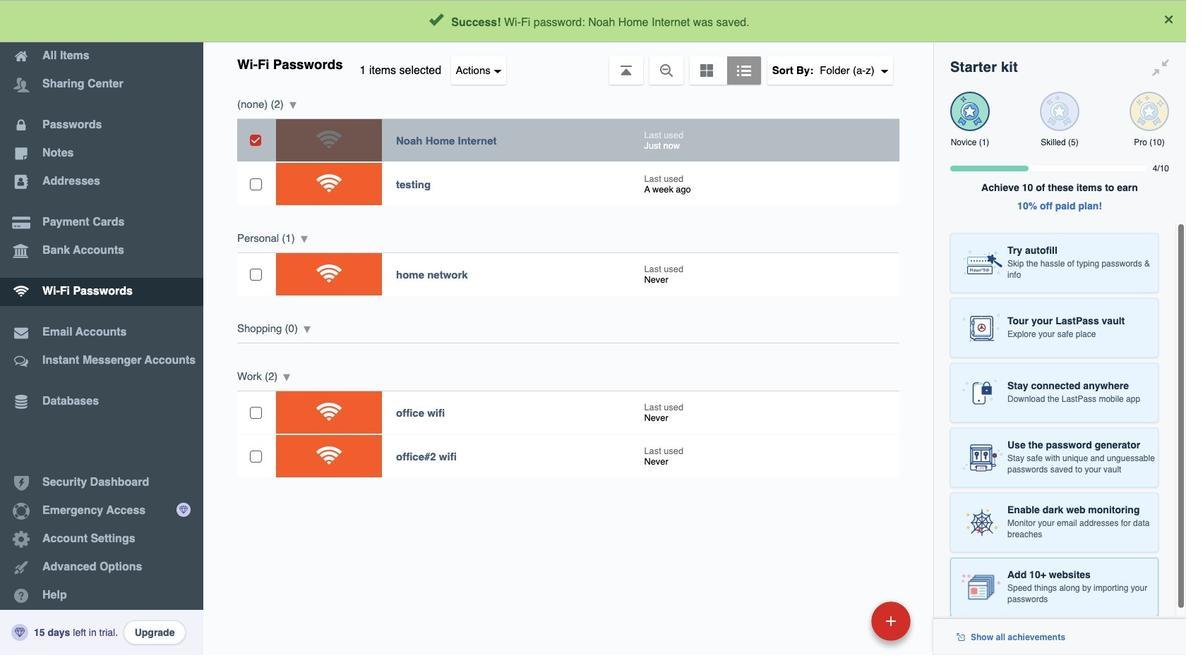 Task type: describe. For each thing, give the bounding box(es) containing it.
vault options navigation
[[203, 42, 934, 85]]

main navigation navigation
[[0, 0, 203, 656]]

new item navigation
[[774, 598, 919, 656]]



Task type: vqa. For each thing, say whether or not it's contained in the screenshot.
Vault options navigation
yes



Task type: locate. For each thing, give the bounding box(es) containing it.
new item element
[[774, 602, 916, 642]]

Search search field
[[340, 6, 905, 37]]

alert
[[0, 0, 1186, 42]]

search my vault text field
[[340, 6, 905, 37]]



